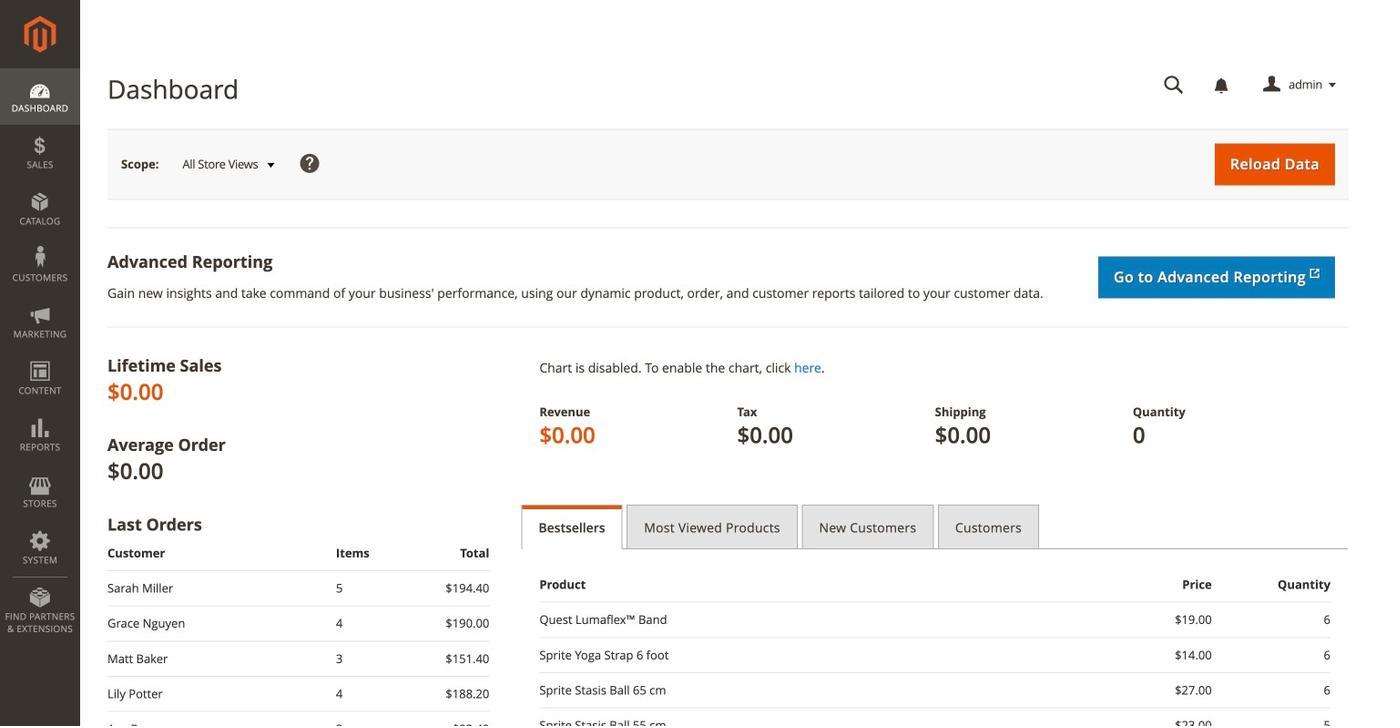 Task type: locate. For each thing, give the bounding box(es) containing it.
menu bar
[[0, 68, 80, 644]]

magento admin panel image
[[24, 15, 56, 53]]

tab list
[[521, 505, 1349, 549]]

None text field
[[1152, 69, 1197, 101]]



